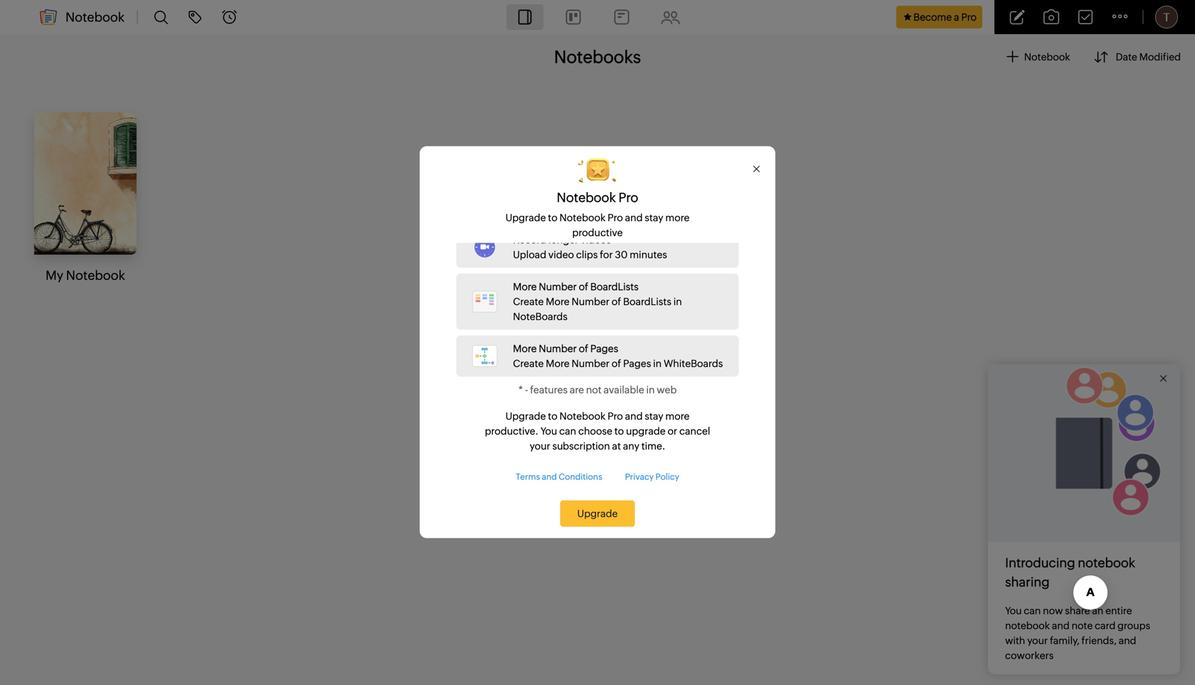 Task type: locate. For each thing, give the bounding box(es) containing it.
1 vertical spatial pages
[[623, 358, 651, 369]]

0 horizontal spatial can
[[559, 426, 577, 437]]

0 horizontal spatial pages
[[591, 343, 619, 354]]

1 vertical spatial you
[[1006, 605, 1022, 617]]

number up not
[[572, 358, 610, 369]]

boardlists down the 30
[[591, 281, 639, 292]]

number
[[539, 281, 577, 292], [572, 296, 610, 307], [539, 343, 577, 354], [572, 358, 610, 369]]

sharing
[[1006, 575, 1050, 590]]

notebook
[[65, 10, 125, 25], [1025, 51, 1071, 63], [557, 190, 616, 205], [560, 212, 606, 223], [66, 268, 125, 283], [560, 411, 606, 422]]

1 vertical spatial stay
[[645, 411, 664, 422]]

stay inside notebook pro upgrade to notebook pro and stay more productive
[[645, 212, 664, 223]]

in inside more number of boardlists create more number of boardlists in noteboards
[[674, 296, 682, 307]]

1 more from the top
[[666, 212, 690, 223]]

more
[[513, 281, 537, 292], [546, 296, 570, 307], [513, 343, 537, 354], [546, 358, 570, 369]]

upload
[[513, 249, 547, 260]]

0 horizontal spatial your
[[530, 441, 551, 452]]

time.
[[642, 441, 666, 452]]

terms
[[516, 472, 540, 482]]

and up the 30
[[625, 212, 643, 223]]

reminders image
[[218, 6, 241, 28]]

to up longer
[[548, 212, 558, 223]]

become a pro
[[914, 11, 977, 23]]

color image
[[564, 7, 584, 27]]

and inside upgrade to notebook pro and stay more productive. you can choose to upgrade or cancel your subscription at any time.
[[625, 411, 643, 422]]

and
[[625, 212, 643, 223], [625, 411, 643, 422], [542, 472, 557, 482], [1052, 620, 1070, 632], [1119, 635, 1137, 647]]

s image
[[1005, 48, 1022, 65]]

create for create more number of boardlists in noteboards
[[513, 296, 544, 307]]

create up 'noteboards'
[[513, 296, 544, 307]]

and up "upgrade"
[[625, 411, 643, 422]]

new image
[[40, 9, 57, 26]]

of up the are
[[579, 343, 589, 354]]

and right terms
[[542, 472, 557, 482]]

pro inside upgrade to notebook pro and stay more productive. you can choose to upgrade or cancel your subscription at any time.
[[608, 411, 623, 422]]

more up minutes
[[666, 212, 690, 223]]

and down groups
[[1119, 635, 1137, 647]]

to
[[548, 212, 558, 223], [548, 411, 558, 422], [615, 426, 624, 437]]

2 more from the top
[[666, 411, 690, 422]]

of down clips
[[579, 281, 589, 292]]

in for boardlists
[[674, 296, 682, 307]]

1 vertical spatial to
[[548, 411, 558, 422]]

your
[[530, 441, 551, 452], [1028, 635, 1048, 647]]

1 vertical spatial in
[[653, 358, 662, 369]]

1 horizontal spatial color image
[[612, 7, 632, 27]]

upgrade up productive.
[[506, 411, 546, 422]]

privacy
[[625, 472, 654, 482]]

to up at
[[615, 426, 624, 437]]

boardlists down minutes
[[623, 296, 672, 307]]

1 horizontal spatial your
[[1028, 635, 1048, 647]]

1 vertical spatial can
[[1024, 605, 1041, 617]]

0 vertical spatial stay
[[645, 212, 664, 223]]

1 horizontal spatial pages
[[623, 358, 651, 369]]

at
[[612, 441, 621, 452]]

more number of pages create more number of pages in whiteboards
[[513, 343, 723, 369]]

a
[[954, 11, 960, 23]]

stay
[[645, 212, 664, 223], [645, 411, 664, 422]]

1 vertical spatial boardlists
[[623, 296, 672, 307]]

1 stay from the top
[[645, 212, 664, 223]]

notebook up an on the bottom right
[[1078, 556, 1136, 570]]

not
[[586, 384, 602, 396]]

upgrade for upgrade to notebook pro and stay more productive. you can choose to upgrade or cancel your subscription at any time.
[[506, 411, 546, 422]]

now
[[1043, 605, 1063, 617]]

note
[[1072, 620, 1093, 632]]

of up available
[[612, 358, 621, 369]]

0 horizontal spatial notebook
[[1006, 620, 1050, 632]]

for
[[600, 249, 613, 260]]

0 vertical spatial to
[[548, 212, 558, 223]]

boardlists
[[591, 281, 639, 292], [623, 296, 672, 307]]

0 vertical spatial can
[[559, 426, 577, 437]]

upgrade inside upgrade to notebook pro and stay more productive. you can choose to upgrade or cancel your subscription at any time.
[[506, 411, 546, 422]]

2 horizontal spatial color image
[[660, 7, 680, 27]]

2 create from the top
[[513, 358, 544, 369]]

1 create from the top
[[513, 296, 544, 307]]

0 vertical spatial your
[[530, 441, 551, 452]]

pages
[[591, 343, 619, 354], [623, 358, 651, 369]]

notebook up with
[[1006, 620, 1050, 632]]

you
[[541, 426, 557, 437], [1006, 605, 1022, 617]]

1 vertical spatial notebook
[[1006, 620, 1050, 632]]

1 horizontal spatial notebook
[[1078, 556, 1136, 570]]

0 vertical spatial in
[[674, 296, 682, 307]]

upgrade
[[506, 212, 546, 223], [506, 411, 546, 422], [578, 508, 618, 520]]

more down 'noteboards'
[[513, 343, 537, 354]]

more up the features
[[546, 358, 570, 369]]

noteboards
[[513, 311, 568, 322]]

upgrade down conditions
[[578, 508, 618, 520]]

you up with
[[1006, 605, 1022, 617]]

pro
[[962, 11, 977, 23], [619, 190, 639, 205], [608, 212, 623, 223], [608, 411, 623, 422]]

in
[[674, 296, 682, 307], [653, 358, 662, 369], [647, 384, 655, 396]]

search image
[[149, 6, 172, 28]]

stay up "upgrade"
[[645, 411, 664, 422]]

can
[[559, 426, 577, 437], [1024, 605, 1041, 617]]

0 vertical spatial you
[[541, 426, 557, 437]]

date modified
[[1116, 51, 1181, 63]]

create inside more number of boardlists create more number of boardlists in noteboards
[[513, 296, 544, 307]]

in left web
[[647, 384, 655, 396]]

can up the subscription
[[559, 426, 577, 437]]

notebook pro upgrade to notebook pro and stay more productive
[[506, 190, 690, 238]]

record longer videos upload video clips for 30 minutes
[[513, 234, 667, 260]]

of down the 30
[[612, 296, 621, 307]]

0 vertical spatial more
[[666, 212, 690, 223]]

more inside upgrade to notebook pro and stay more productive. you can choose to upgrade or cancel your subscription at any time.
[[666, 411, 690, 422]]

stay up minutes
[[645, 212, 664, 223]]

notebook
[[1078, 556, 1136, 570], [1006, 620, 1050, 632]]

with
[[1006, 635, 1026, 647]]

your up coworkers at the right bottom
[[1028, 635, 1048, 647]]

in inside 'more number of pages create more number of pages in whiteboards'
[[653, 358, 662, 369]]

* - features are not available in web
[[519, 384, 677, 396]]

family,
[[1050, 635, 1080, 647]]

in up web
[[653, 358, 662, 369]]

create inside 'more number of pages create more number of pages in whiteboards'
[[513, 358, 544, 369]]

upgrade inside notebook pro upgrade to notebook pro and stay more productive
[[506, 212, 546, 223]]

more up or
[[666, 411, 690, 422]]

create
[[513, 296, 544, 307], [513, 358, 544, 369]]

more down upload
[[513, 281, 537, 292]]

in up whiteboards
[[674, 296, 682, 307]]

subscription
[[553, 441, 610, 452]]

upgrade up record
[[506, 212, 546, 223]]

you up the subscription
[[541, 426, 557, 437]]

2 vertical spatial upgrade
[[578, 508, 618, 520]]

more
[[666, 212, 690, 223], [666, 411, 690, 422]]

create up -
[[513, 358, 544, 369]]

or
[[668, 426, 678, 437]]

more number of boardlists create more number of boardlists in noteboards
[[513, 281, 682, 322]]

0 vertical spatial boardlists
[[591, 281, 639, 292]]

can inside upgrade to notebook pro and stay more productive. you can choose to upgrade or cancel your subscription at any time.
[[559, 426, 577, 437]]

cancel
[[680, 426, 710, 437]]

your inside upgrade to notebook pro and stay more productive. you can choose to upgrade or cancel your subscription at any time.
[[530, 441, 551, 452]]

your down productive.
[[530, 441, 551, 452]]

0 vertical spatial pages
[[591, 343, 619, 354]]

your inside the you can now share an entire notebook and note card groups with your family, friends, and coworkers
[[1028, 635, 1048, 647]]

1 vertical spatial create
[[513, 358, 544, 369]]

can inside the you can now share an entire notebook and note card groups with your family, friends, and coworkers
[[1024, 605, 1041, 617]]

more inside notebook pro upgrade to notebook pro and stay more productive
[[666, 212, 690, 223]]

color image
[[515, 7, 535, 27], [612, 7, 632, 27], [660, 7, 680, 27]]

1 vertical spatial upgrade
[[506, 411, 546, 422]]

2 stay from the top
[[645, 411, 664, 422]]

to down the features
[[548, 411, 558, 422]]

1 vertical spatial your
[[1028, 635, 1048, 647]]

notebook inside introducing notebook sharing
[[1078, 556, 1136, 570]]

1 horizontal spatial you
[[1006, 605, 1022, 617]]

can left now
[[1024, 605, 1041, 617]]

30
[[615, 249, 628, 260]]

0 horizontal spatial color image
[[515, 7, 535, 27]]

0 vertical spatial notebook
[[1078, 556, 1136, 570]]

pages up * - features are not available in web
[[591, 343, 619, 354]]

0 vertical spatial upgrade
[[506, 212, 546, 223]]

0 horizontal spatial you
[[541, 426, 557, 437]]

1 horizontal spatial can
[[1024, 605, 1041, 617]]

number down video
[[539, 281, 577, 292]]

1 vertical spatial more
[[666, 411, 690, 422]]

privacy policy
[[625, 472, 680, 482]]

0 vertical spatial create
[[513, 296, 544, 307]]

of
[[579, 281, 589, 292], [612, 296, 621, 307], [579, 343, 589, 354], [612, 358, 621, 369]]

stay inside upgrade to notebook pro and stay more productive. you can choose to upgrade or cancel your subscription at any time.
[[645, 411, 664, 422]]

pages up available
[[623, 358, 651, 369]]

you inside the you can now share an entire notebook and note card groups with your family, friends, and coworkers
[[1006, 605, 1022, 617]]



Task type: vqa. For each thing, say whether or not it's contained in the screenshot.


Task type: describe. For each thing, give the bounding box(es) containing it.
number down clips
[[572, 296, 610, 307]]

in for pages
[[653, 358, 662, 369]]

notebook inside upgrade to notebook pro and stay more productive. you can choose to upgrade or cancel your subscription at any time.
[[560, 411, 606, 422]]

notebooks
[[554, 47, 641, 67]]

videos
[[581, 234, 611, 246]]

you inside upgrade to notebook pro and stay more productive. you can choose to upgrade or cancel your subscription at any time.
[[541, 426, 557, 437]]

clips
[[576, 249, 598, 260]]

any
[[623, 441, 640, 452]]

choose
[[579, 426, 613, 437]]

become
[[914, 11, 952, 23]]

policy
[[656, 472, 680, 482]]

modified
[[1140, 51, 1181, 63]]

create for create more number of pages in whiteboards
[[513, 358, 544, 369]]

my
[[46, 268, 63, 283]]

tags image
[[184, 6, 206, 28]]

record
[[513, 234, 547, 246]]

productive.
[[485, 426, 539, 437]]

2 vertical spatial to
[[615, 426, 624, 437]]

and up family,
[[1052, 620, 1070, 632]]

features
[[530, 384, 568, 396]]

entire
[[1106, 605, 1133, 617]]

-
[[525, 384, 528, 396]]

my notebook
[[46, 268, 125, 283]]

3 color image from the left
[[660, 7, 680, 27]]

2 vertical spatial in
[[647, 384, 655, 396]]

*
[[519, 384, 523, 396]]

upgrade for upgrade
[[578, 508, 618, 520]]

sort by image
[[1093, 48, 1111, 65]]

coworkers
[[1006, 650, 1054, 661]]

introducing
[[1006, 556, 1076, 570]]

xxs image
[[902, 11, 914, 23]]

productive
[[573, 227, 623, 238]]

whiteboards
[[664, 358, 723, 369]]

longer
[[549, 234, 579, 246]]

upgrade to notebook pro and stay more productive. you can choose to upgrade or cancel your subscription at any time.
[[485, 411, 710, 452]]

terms and conditions
[[516, 472, 603, 482]]

video
[[549, 249, 574, 260]]

number down 'noteboards'
[[539, 343, 577, 354]]

1 color image from the left
[[515, 7, 535, 27]]

2 color image from the left
[[612, 7, 632, 27]]

notebook inside the you can now share an entire notebook and note card groups with your family, friends, and coworkers
[[1006, 620, 1050, 632]]

friends,
[[1082, 635, 1117, 647]]

are
[[570, 384, 584, 396]]

date
[[1116, 51, 1138, 63]]

you can now share an entire notebook and note card groups with your family, friends, and coworkers
[[1006, 605, 1151, 661]]

groups
[[1118, 620, 1151, 632]]

available
[[604, 384, 644, 396]]

web
[[657, 384, 677, 396]]

introducing notebook sharing
[[1006, 556, 1136, 590]]

conditions
[[559, 472, 603, 482]]

more up 'noteboards'
[[546, 296, 570, 307]]

upgrade
[[626, 426, 666, 437]]

minutes
[[630, 249, 667, 260]]

to inside notebook pro upgrade to notebook pro and stay more productive
[[548, 212, 558, 223]]

card
[[1095, 620, 1116, 632]]

share
[[1065, 605, 1091, 617]]

an
[[1093, 605, 1104, 617]]

and inside notebook pro upgrade to notebook pro and stay more productive
[[625, 212, 643, 223]]



